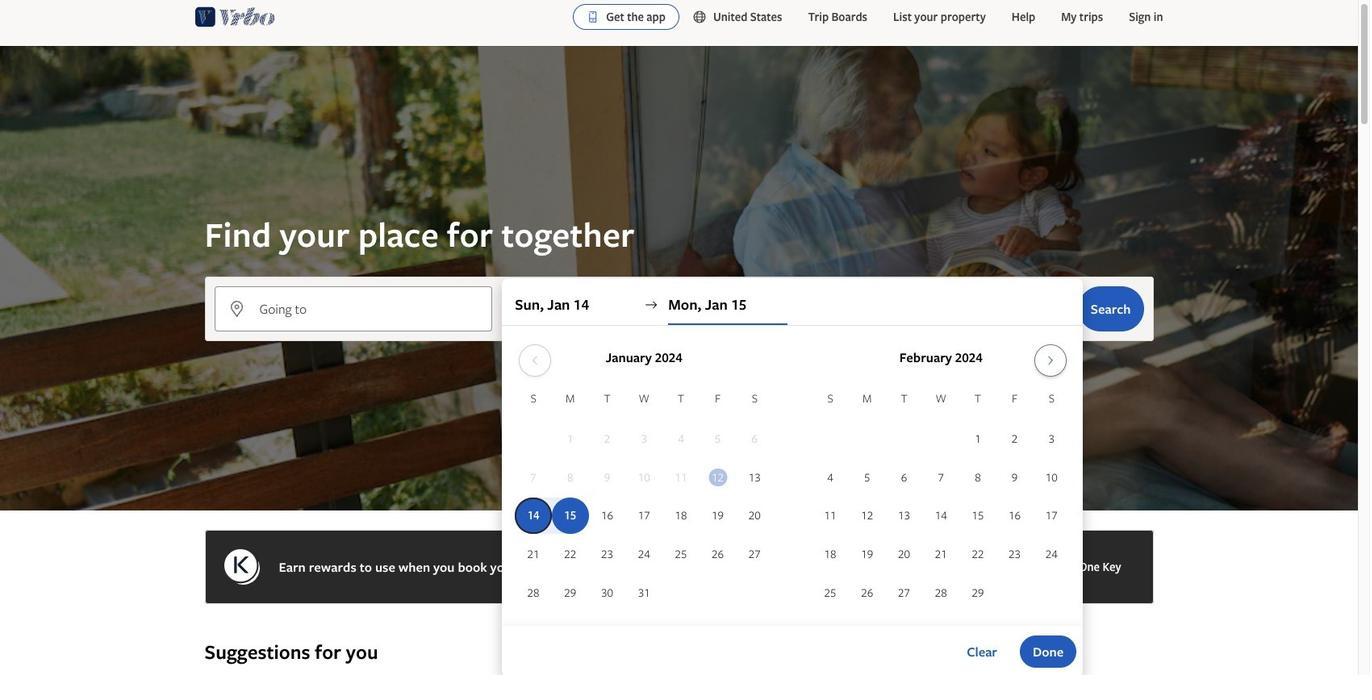 Task type: vqa. For each thing, say whether or not it's contained in the screenshot.
application on the bottom inside the Wizard region
yes



Task type: locate. For each thing, give the bounding box(es) containing it.
directional image
[[644, 298, 659, 312]]

today element
[[709, 469, 727, 486]]

main content
[[0, 46, 1358, 676]]

february 2024 element
[[812, 390, 1070, 613]]

download the app button image
[[587, 10, 600, 23]]

application
[[515, 338, 1070, 613]]

previous month image
[[525, 354, 545, 367]]

recently viewed region
[[195, 614, 1163, 640]]

small image
[[692, 10, 713, 24]]

application inside "wizard" region
[[515, 338, 1070, 613]]



Task type: describe. For each thing, give the bounding box(es) containing it.
next month image
[[1041, 354, 1060, 367]]

january 2024 element
[[515, 390, 773, 613]]

vrbo logo image
[[195, 4, 275, 30]]

wizard region
[[0, 46, 1358, 676]]



